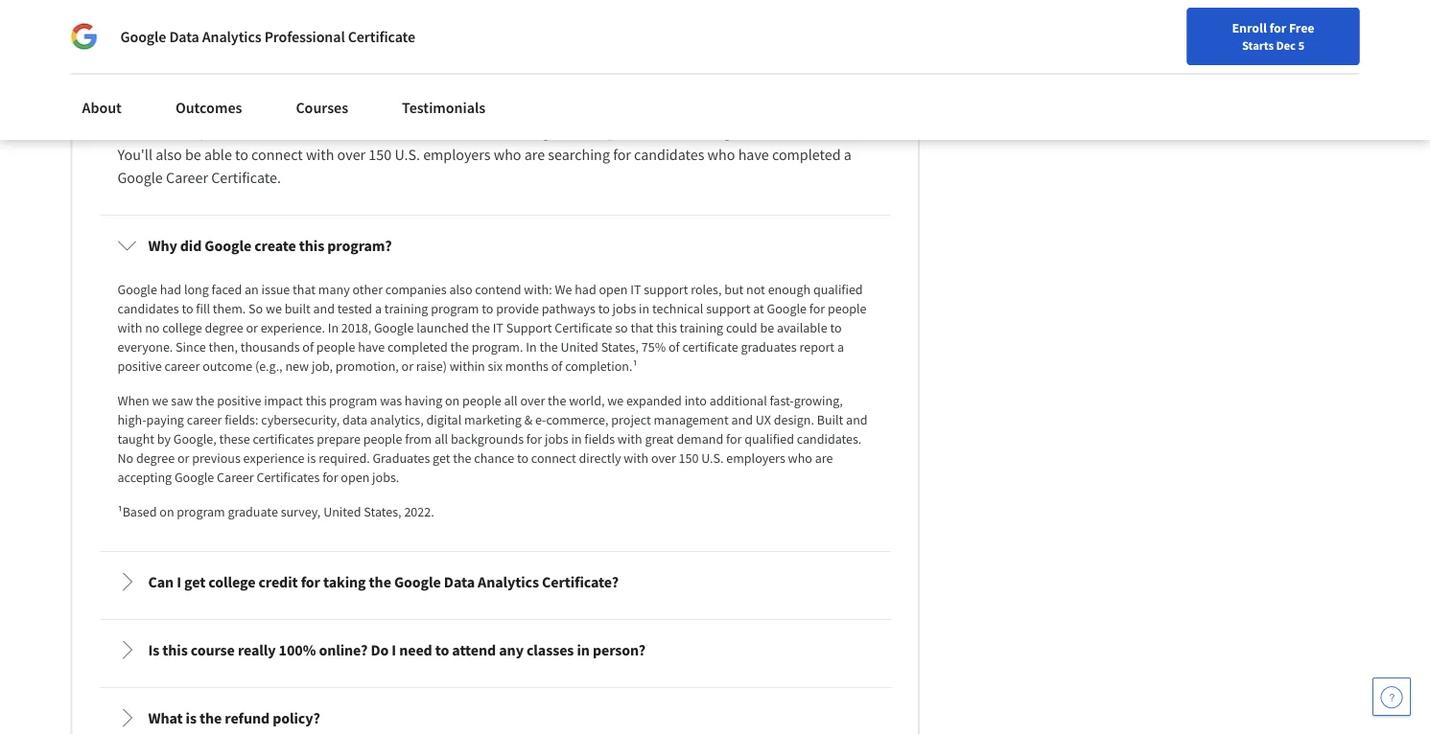 Task type: locate. For each thing, give the bounding box(es) containing it.
data up the attend
[[444, 573, 475, 592]]

0 horizontal spatial or
[[177, 450, 189, 468]]

candidates up no
[[118, 301, 179, 318]]

a inside in addition to expert-led training and hands-on projects designed to prepare you for a job, you'll get access to an interview practice tool
[[654, 99, 662, 118]]

when we saw the positive impact this program was having on people all over the world, we expanded into additional fast-growing, high-paying career fields: cybersecurity, data analytics, digital marketing & e-commerce, project management and ux design. built and taught by google, these certificates prepare people from all backgrounds for jobs in fields with great demand for qualified candidates. no degree or previous experience is required. graduates get the chance to connect directly with over 150 u.s. employers who are accepting google career certificates for open jobs.
[[118, 393, 870, 487]]

0 horizontal spatial positive
[[118, 358, 162, 376]]

design.
[[774, 412, 814, 429]]

1 vertical spatial job,
[[312, 358, 333, 376]]

1 vertical spatial prepare
[[317, 431, 361, 448]]

no
[[118, 450, 133, 468]]

free
[[1289, 19, 1315, 36]]

u.s. down demand
[[701, 450, 724, 468]]

0 horizontal spatial i
[[177, 573, 181, 592]]

1 horizontal spatial states,
[[601, 339, 639, 356]]

1 horizontal spatial employers
[[726, 450, 785, 468]]

1 vertical spatial are
[[815, 450, 833, 468]]

candidates inside google had long faced an issue that many other companies also contend with: we had open it support roles, but not enough qualified candidates to fill them. so we built and tested a training program to provide pathways to jobs in technical support at google for people with no college degree or experience. in 2018, google launched the it support certificate so that this training could be available to everyone. since then, thousands of people have completed the program. in the united states, 75% of certificate graduates report a positive career outcome (e.g., new job, promotion, or raise) within six months of completion.¹
[[118, 301, 179, 318]]

2 vertical spatial in
[[526, 339, 537, 356]]

0 horizontal spatial 150
[[369, 145, 392, 164]]

to right need
[[435, 641, 449, 660]]

1 vertical spatial career
[[217, 470, 254, 487]]

projects
[[420, 99, 472, 118]]

the down backgrounds
[[453, 450, 472, 468]]

person?
[[593, 641, 646, 660]]

1 vertical spatial u.s.
[[701, 450, 724, 468]]

all up marketing
[[504, 393, 518, 410]]

google down you'll
[[118, 168, 163, 187]]

certificate down pathways
[[555, 320, 612, 337]]

open down required.
[[341, 470, 370, 487]]

and inside in addition to expert-led training and hands-on projects designed to prepare you for a job, you'll get access to an interview practice tool
[[328, 99, 353, 118]]

1 vertical spatial candidates
[[118, 301, 179, 318]]

states, down so
[[601, 339, 639, 356]]

on up interviews
[[400, 99, 417, 118]]

united inside google had long faced an issue that many other companies also contend with: we had open it support roles, but not enough qualified candidates to fill them. so we built and tested a training program to provide pathways to jobs in technical support at google for people with no college degree or experience. in 2018, google launched the it support certificate so that this training could be available to everyone. since then, thousands of people have completed the program. in the united states, 75% of certificate graduates report a positive career outcome (e.g., new job, promotion, or raise) within six months of completion.¹
[[561, 339, 598, 356]]

candidates
[[634, 145, 705, 164], [118, 301, 179, 318]]

0 horizontal spatial candidates
[[118, 301, 179, 318]]

positive inside google had long faced an issue that many other companies also contend with: we had open it support roles, but not enough qualified candidates to fill them. so we built and tested a training program to provide pathways to jobs in technical support at google for people with no college degree or experience. in 2018, google launched the it support certificate so that this training could be available to everyone. since then, thousands of people have completed the program. in the united states, 75% of certificate graduates report a positive career outcome (e.g., new job, promotion, or raise) within six months of completion.¹
[[118, 358, 162, 376]]

issue
[[261, 281, 290, 299]]

job, left you'll
[[665, 99, 689, 118]]

over down "mock"
[[337, 145, 366, 164]]

since
[[176, 339, 206, 356]]

degree up then,
[[205, 320, 243, 337]]

can i get college credit for taking the google data analytics certificate?
[[148, 573, 619, 592]]

fields:
[[225, 412, 258, 429]]

0 vertical spatial have
[[738, 145, 769, 164]]

2 horizontal spatial over
[[651, 450, 676, 468]]

for right you
[[633, 99, 651, 118]]

over down great
[[651, 450, 676, 468]]

0 horizontal spatial also
[[156, 145, 182, 164]]

completed inside google had long faced an issue that many other companies also contend with: we had open it support roles, but not enough qualified candidates to fill them. so we built and tested a training program to provide pathways to jobs in technical support at google for people with no college degree or experience. in 2018, google launched the it support certificate so that this training could be available to everyone. since then, thousands of people have completed the program. in the united states, 75% of certificate graduates report a positive career outcome (e.g., new job, promotion, or raise) within six months of completion.¹
[[388, 339, 448, 356]]

0 horizontal spatial completed
[[388, 339, 448, 356]]

0 vertical spatial career
[[166, 168, 208, 187]]

0 horizontal spatial prepare
[[317, 431, 361, 448]]

certificate
[[348, 27, 415, 46], [555, 320, 612, 337]]

it left roles,
[[631, 281, 641, 299]]

help center image
[[1380, 686, 1403, 709]]

for down &
[[526, 431, 542, 448]]

None search field
[[273, 12, 628, 50]]

support down "but"
[[706, 301, 751, 318]]

0 vertical spatial over
[[337, 145, 366, 164]]

to inside dropdown button
[[435, 641, 449, 660]]

jobs up so
[[613, 301, 636, 318]]

1 vertical spatial all
[[435, 431, 448, 448]]

1 horizontal spatial who
[[708, 145, 735, 164]]

in left addition
[[118, 99, 130, 118]]

1 vertical spatial certificate
[[555, 320, 612, 337]]

who down candidates.
[[788, 450, 812, 468]]

on up 'digital'
[[445, 393, 460, 410]]

are inside , mock interviews and resume building workshops, career coaching sessions and more. you'll also be able to connect with over 150 u.s. employers who are searching for candidates who have completed a google career certificate.
[[524, 145, 545, 164]]

training
[[275, 99, 325, 118], [384, 301, 428, 318], [680, 320, 724, 337]]

cybersecurity,
[[261, 412, 340, 429]]

1 vertical spatial also
[[449, 281, 472, 299]]

chance
[[474, 450, 514, 468]]

career down since
[[165, 358, 200, 376]]

5
[[1298, 37, 1305, 53]]

in down support
[[526, 339, 537, 356]]

courses link
[[284, 86, 360, 129]]

to inside the when we saw the positive impact this program was having on people all over the world, we expanded into additional fast-growing, high-paying career fields: cybersecurity, data analytics, digital marketing & e-commerce, project management and ux design. built and taught by google, these certificates prepare people from all backgrounds for jobs in fields with great demand for qualified candidates. no degree or previous experience is required. graduates get the chance to connect directly with over 150 u.s. employers who are accepting google career certificates for open jobs.
[[517, 450, 529, 468]]

ux
[[756, 412, 771, 429]]

we up paying
[[152, 393, 168, 410]]

0 horizontal spatial degree
[[136, 450, 175, 468]]

and
[[328, 99, 353, 118], [418, 122, 443, 141], [791, 122, 816, 141], [313, 301, 335, 318], [731, 412, 753, 429], [846, 412, 868, 429]]

0 vertical spatial training
[[275, 99, 325, 118]]

additional
[[710, 393, 767, 410]]

0 vertical spatial get
[[731, 99, 751, 118]]

that up built
[[293, 281, 316, 299]]

people down analytics,
[[363, 431, 402, 448]]

open
[[599, 281, 628, 299], [341, 470, 370, 487]]

connect
[[251, 145, 303, 164], [531, 450, 576, 468]]

0 horizontal spatial program
[[177, 504, 225, 521]]

1 horizontal spatial prepare
[[553, 99, 603, 118]]

0 vertical spatial program
[[431, 301, 479, 318]]

qualified inside the when we saw the positive impact this program was having on people all over the world, we expanded into additional fast-growing, high-paying career fields: cybersecurity, data analytics, digital marketing & e-commerce, project management and ux design. built and taught by google, these certificates prepare people from all backgrounds for jobs in fields with great demand for qualified candidates. no degree or previous experience is required. graduates get the chance to connect directly with over 150 u.s. employers who are accepting google career certificates for open jobs.
[[745, 431, 794, 448]]

google right google icon
[[120, 27, 166, 46]]

of up new
[[302, 339, 314, 356]]

thousands
[[241, 339, 300, 356]]

program inside google had long faced an issue that many other companies also contend with: we had open it support roles, but not enough qualified candidates to fill them. so we built and tested a training program to provide pathways to jobs in technical support at google for people with no college degree or experience. in 2018, google launched the it support certificate so that this training could be available to everyone. since then, thousands of people have completed the program. in the united states, 75% of certificate graduates report a positive career outcome (e.g., new job, promotion, or raise) within six months of completion.¹
[[431, 301, 479, 318]]

google had long faced an issue that many other companies also contend with: we had open it support roles, but not enough qualified candidates to fill them. so we built and tested a training program to provide pathways to jobs in technical support at google for people with no college degree or experience. in 2018, google launched the it support certificate so that this training could be available to everyone. since then, thousands of people have completed the program. in the united states, 75% of certificate graduates report a positive career outcome (e.g., new job, promotion, or raise) within six months of completion.¹
[[118, 281, 870, 376]]

are
[[524, 145, 545, 164], [815, 450, 833, 468]]

need
[[399, 641, 432, 660]]

for up dec
[[1270, 19, 1287, 36]]

completion.¹
[[565, 358, 638, 376]]

positive up "fields:"
[[217, 393, 261, 410]]

on
[[400, 99, 417, 118], [445, 393, 460, 410], [160, 504, 174, 521]]

google
[[120, 27, 166, 46], [118, 168, 163, 187], [205, 236, 251, 256], [118, 281, 157, 299], [767, 301, 807, 318], [374, 320, 414, 337], [174, 470, 214, 487], [394, 573, 441, 592]]

career inside , mock interviews and resume building workshops, career coaching sessions and more. you'll also be able to connect with over 150 u.s. employers who are searching for candidates who have completed a google career certificate.
[[630, 122, 670, 141]]

who inside the when we saw the positive impact this program was having on people all over the world, we expanded into additional fast-growing, high-paying career fields: cybersecurity, data analytics, digital marketing & e-commerce, project management and ux design. built and taught by google, these certificates prepare people from all backgrounds for jobs in fields with great demand for qualified candidates. no degree or previous experience is required. graduates get the chance to connect directly with over 150 u.s. employers who are accepting google career certificates for open jobs.
[[788, 450, 812, 468]]

analytics up expert-
[[202, 27, 261, 46]]

degree down the by
[[136, 450, 175, 468]]

a right the report
[[837, 339, 844, 356]]

1 horizontal spatial it
[[631, 281, 641, 299]]

connect down tool
[[251, 145, 303, 164]]

states, down jobs. at the bottom left of the page
[[364, 504, 402, 521]]

and down many at the top of the page
[[313, 301, 335, 318]]

over inside , mock interviews and resume building workshops, career coaching sessions and more. you'll also be able to connect with over 150 u.s. employers who are searching for candidates who have completed a google career certificate.
[[337, 145, 366, 164]]

u.s. inside the when we saw the positive impact this program was having on people all over the world, we expanded into additional fast-growing, high-paying career fields: cybersecurity, data analytics, digital marketing & e-commerce, project management and ux design. built and taught by google, these certificates prepare people from all backgrounds for jobs in fields with great demand for qualified candidates. no degree or previous experience is required. graduates get the chance to connect directly with over 150 u.s. employers who are accepting google career certificates for open jobs.
[[701, 450, 724, 468]]

0 horizontal spatial be
[[185, 145, 201, 164]]

in right classes
[[577, 641, 590, 660]]

positive down everyone.
[[118, 358, 162, 376]]

program up 'data'
[[329, 393, 377, 410]]

1 vertical spatial an
[[245, 281, 259, 299]]

to left fill
[[182, 301, 193, 318]]

i right can
[[177, 573, 181, 592]]

1 vertical spatial connect
[[531, 450, 576, 468]]

job, right new
[[312, 358, 333, 376]]

i right do
[[392, 641, 396, 660]]

0 horizontal spatial certificate
[[348, 27, 415, 46]]

0 vertical spatial in
[[118, 99, 130, 118]]

1 vertical spatial in
[[328, 320, 339, 337]]

contend
[[475, 281, 521, 299]]

searching
[[548, 145, 610, 164]]

so
[[248, 301, 263, 318]]

or down google,
[[177, 450, 189, 468]]

great
[[645, 431, 674, 448]]

to down "contend" on the top left
[[482, 301, 493, 318]]

1 horizontal spatial training
[[384, 301, 428, 318]]

google down enough
[[767, 301, 807, 318]]

had
[[160, 281, 181, 299], [575, 281, 596, 299]]

0 vertical spatial candidates
[[634, 145, 705, 164]]

positive inside the when we saw the positive impact this program was having on people all over the world, we expanded into additional fast-growing, high-paying career fields: cybersecurity, data analytics, digital marketing & e-commerce, project management and ux design. built and taught by google, these certificates prepare people from all backgrounds for jobs in fields with great demand for qualified candidates. no degree or previous experience is required. graduates get the chance to connect directly with over 150 u.s. employers who are accepting google career certificates for open jobs.
[[217, 393, 261, 410]]

are down building
[[524, 145, 545, 164]]

courses
[[296, 98, 348, 117]]

0 horizontal spatial career
[[166, 168, 208, 187]]

we
[[266, 301, 282, 318], [152, 393, 168, 410], [607, 393, 624, 410]]

qualified down ux
[[745, 431, 794, 448]]

previous
[[192, 450, 241, 468]]

is inside the when we saw the positive impact this program was having on people all over the world, we expanded into additional fast-growing, high-paying career fields: cybersecurity, data analytics, digital marketing & e-commerce, project management and ux design. built and taught by google, these certificates prepare people from all backgrounds for jobs in fields with great demand for qualified candidates. no degree or previous experience is required. graduates get the chance to connect directly with over 150 u.s. employers who are accepting google career certificates for open jobs.
[[307, 450, 316, 468]]

1 vertical spatial college
[[208, 573, 256, 592]]

1 vertical spatial it
[[493, 320, 504, 337]]

0 horizontal spatial data
[[169, 27, 199, 46]]

0 vertical spatial degree
[[205, 320, 243, 337]]

certificate.
[[211, 168, 281, 187]]

1 horizontal spatial is
[[307, 450, 316, 468]]

0 vertical spatial on
[[400, 99, 417, 118]]

graduate
[[228, 504, 278, 521]]

are inside the when we saw the positive impact this program was having on people all over the world, we expanded into additional fast-growing, high-paying career fields: cybersecurity, data analytics, digital marketing & e-commerce, project management and ux design. built and taught by google, these certificates prepare people from all backgrounds for jobs in fields with great demand for qualified candidates. no degree or previous experience is required. graduates get the chance to connect directly with over 150 u.s. employers who are accepting google career certificates for open jobs.
[[815, 450, 833, 468]]

1 vertical spatial united
[[323, 504, 361, 521]]

employers inside , mock interviews and resume building workshops, career coaching sessions and more. you'll also be able to connect with over 150 u.s. employers who are searching for candidates who have completed a google career certificate.
[[423, 145, 491, 164]]

who down building
[[494, 145, 521, 164]]

0 horizontal spatial that
[[293, 281, 316, 299]]

prepare up required.
[[317, 431, 361, 448]]

college
[[162, 320, 202, 337], [208, 573, 256, 592]]

no
[[145, 320, 160, 337]]

1 horizontal spatial we
[[266, 301, 282, 318]]

all down 'digital'
[[435, 431, 448, 448]]

also inside , mock interviews and resume building workshops, career coaching sessions and more. you'll also be able to connect with over 150 u.s. employers who are searching for candidates who have completed a google career certificate.
[[156, 145, 182, 164]]

this down technical
[[656, 320, 677, 337]]

a
[[654, 99, 662, 118], [844, 145, 852, 164], [375, 301, 382, 318], [837, 339, 844, 356]]

prepare
[[553, 99, 603, 118], [317, 431, 361, 448]]

or
[[246, 320, 258, 337], [402, 358, 414, 376], [177, 450, 189, 468]]

0 vertical spatial career
[[630, 122, 670, 141]]

degree inside the when we saw the positive impact this program was having on people all over the world, we expanded into additional fast-growing, high-paying career fields: cybersecurity, data analytics, digital marketing & e-commerce, project management and ux design. built and taught by google, these certificates prepare people from all backgrounds for jobs in fields with great demand for qualified candidates. no degree or previous experience is required. graduates get the chance to connect directly with over 150 u.s. employers who are accepting google career certificates for open jobs.
[[136, 450, 175, 468]]

outcomes link
[[164, 86, 254, 129]]

is
[[148, 641, 159, 660]]

1 horizontal spatial connect
[[531, 450, 576, 468]]

1 vertical spatial analytics
[[478, 573, 539, 592]]

1 horizontal spatial completed
[[772, 145, 841, 164]]

0 vertical spatial certificate
[[348, 27, 415, 46]]

had left long
[[160, 281, 181, 299]]

support
[[644, 281, 688, 299], [706, 301, 751, 318]]

of
[[302, 339, 314, 356], [669, 339, 680, 356], [551, 358, 563, 376]]

prepare inside the when we saw the positive impact this program was having on people all over the world, we expanded into additional fast-growing, high-paying career fields: cybersecurity, data analytics, digital marketing & e-commerce, project management and ux design. built and taught by google, these certificates prepare people from all backgrounds for jobs in fields with great demand for qualified candidates. no degree or previous experience is required. graduates get the chance to connect directly with over 150 u.s. employers who are accepting google career certificates for open jobs.
[[317, 431, 361, 448]]

1 horizontal spatial analytics
[[478, 573, 539, 592]]

0 vertical spatial open
[[599, 281, 628, 299]]

the up commerce,
[[548, 393, 566, 410]]

jobs inside the when we saw the positive impact this program was having on people all over the world, we expanded into additional fast-growing, high-paying career fields: cybersecurity, data analytics, digital marketing & e-commerce, project management and ux design. built and taught by google, these certificates prepare people from all backgrounds for jobs in fields with great demand for qualified candidates. no degree or previous experience is required. graduates get the chance to connect directly with over 150 u.s. employers who are accepting google career certificates for open jobs.
[[545, 431, 569, 448]]

connect down e-
[[531, 450, 576, 468]]

0 horizontal spatial analytics
[[202, 27, 261, 46]]

get inside dropdown button
[[184, 573, 206, 592]]

is inside dropdown button
[[186, 709, 197, 729]]

people up the report
[[828, 301, 867, 318]]

menu item
[[1028, 19, 1151, 82]]

,
[[303, 122, 307, 141]]

paying
[[146, 412, 184, 429]]

1 horizontal spatial had
[[575, 281, 596, 299]]

certificate
[[683, 339, 738, 356]]

1 horizontal spatial over
[[520, 393, 545, 410]]

jobs
[[613, 301, 636, 318], [545, 431, 569, 448]]

1 horizontal spatial that
[[631, 320, 654, 337]]

had right 'we'
[[575, 281, 596, 299]]

analytics
[[202, 27, 261, 46], [478, 573, 539, 592]]

1 vertical spatial career
[[165, 358, 200, 376]]

states, inside google had long faced an issue that many other companies also contend with: we had open it support roles, but not enough qualified candidates to fill them. so we built and tested a training program to provide pathways to jobs in technical support at google for people with no college degree or experience. in 2018, google launched the it support certificate so that this training could be available to everyone. since then, thousands of people have completed the program. in the united states, 75% of certificate graduates report a positive career outcome (e.g., new job, promotion, or raise) within six months of completion.¹
[[601, 339, 639, 356]]

people
[[828, 301, 867, 318], [316, 339, 355, 356], [462, 393, 501, 410], [363, 431, 402, 448]]

to up building
[[537, 99, 550, 118]]

1 horizontal spatial united
[[561, 339, 598, 356]]

credit
[[258, 573, 298, 592]]

150 inside , mock interviews and resume building workshops, career coaching sessions and more. you'll also be able to connect with over 150 u.s. employers who are searching for candidates who have completed a google career certificate.
[[369, 145, 392, 164]]

analytics,
[[370, 412, 424, 429]]

have inside google had long faced an issue that many other companies also contend with: we had open it support roles, but not enough qualified candidates to fill them. so we built and tested a training program to provide pathways to jobs in technical support at google for people with no college degree or experience. in 2018, google launched the it support certificate so that this training could be available to everyone. since then, thousands of people have completed the program. in the united states, 75% of certificate graduates report a positive career outcome (e.g., new job, promotion, or raise) within six months of completion.¹
[[358, 339, 385, 356]]

employers inside the when we saw the positive impact this program was having on people all over the world, we expanded into additional fast-growing, high-paying career fields: cybersecurity, data analytics, digital marketing & e-commerce, project management and ux design. built and taught by google, these certificates prepare people from all backgrounds for jobs in fields with great demand for qualified candidates. no degree or previous experience is required. graduates get the chance to connect directly with over 150 u.s. employers who are accepting google career certificates for open jobs.
[[726, 450, 785, 468]]

0 horizontal spatial connect
[[251, 145, 303, 164]]

it
[[631, 281, 641, 299], [493, 320, 504, 337]]

0 vertical spatial united
[[561, 339, 598, 356]]

0 horizontal spatial had
[[160, 281, 181, 299]]

interviews
[[348, 122, 415, 141]]

get
[[731, 99, 751, 118], [433, 450, 450, 468], [184, 573, 206, 592]]

for inside google had long faced an issue that many other companies also contend with: we had open it support roles, but not enough qualified candidates to fill them. so we built and tested a training program to provide pathways to jobs in technical support at google for people with no college degree or experience. in 2018, google launched the it support certificate so that this training could be available to everyone. since then, thousands of people have completed the program. in the united states, 75% of certificate graduates report a positive career outcome (e.g., new job, promotion, or raise) within six months of completion.¹
[[809, 301, 825, 318]]

an up so on the top left
[[245, 281, 259, 299]]

the right taking
[[369, 573, 391, 592]]

in left 2018,
[[328, 320, 339, 337]]

1 horizontal spatial support
[[706, 301, 751, 318]]

google down previous
[[174, 470, 214, 487]]

0 horizontal spatial college
[[162, 320, 202, 337]]

training up certificate
[[680, 320, 724, 337]]

why did google create this program?
[[148, 236, 392, 256]]

completed up raise)
[[388, 339, 448, 356]]

career
[[630, 122, 670, 141], [165, 358, 200, 376], [187, 412, 222, 429]]

150 down interviews
[[369, 145, 392, 164]]

0 vertical spatial u.s.
[[395, 145, 420, 164]]

2 vertical spatial get
[[184, 573, 206, 592]]

0 vertical spatial all
[[504, 393, 518, 410]]

a inside , mock interviews and resume building workshops, career coaching sessions and more. you'll also be able to connect with over 150 u.s. employers who are searching for candidates who have completed a google career certificate.
[[844, 145, 852, 164]]

0 horizontal spatial states,
[[364, 504, 402, 521]]

0 horizontal spatial open
[[341, 470, 370, 487]]

get down 'digital'
[[433, 450, 450, 468]]

an inside google had long faced an issue that many other companies also contend with: we had open it support roles, but not enough qualified candidates to fill them. so we built and tested a training program to provide pathways to jobs in technical support at google for people with no college degree or experience. in 2018, google launched the it support certificate so that this training could be available to everyone. since then, thousands of people have completed the program. in the united states, 75% of certificate graduates report a positive career outcome (e.g., new job, promotion, or raise) within six months of completion.¹
[[245, 281, 259, 299]]

0 horizontal spatial an
[[118, 122, 134, 141]]

career inside the when we saw the positive impact this program was having on people all over the world, we expanded into additional fast-growing, high-paying career fields: cybersecurity, data analytics, digital marketing & e-commerce, project management and ux design. built and taught by google, these certificates prepare people from all backgrounds for jobs in fields with great demand for qualified candidates. no degree or previous experience is required. graduates get the chance to connect directly with over 150 u.s. employers who are accepting google career certificates for open jobs.
[[187, 412, 222, 429]]

and down projects
[[418, 122, 443, 141]]

certificates
[[253, 431, 314, 448]]

1 horizontal spatial an
[[245, 281, 259, 299]]

is
[[307, 450, 316, 468], [186, 709, 197, 729]]

2 vertical spatial on
[[160, 504, 174, 521]]

in
[[639, 301, 650, 318], [571, 431, 582, 448], [577, 641, 590, 660]]

0 horizontal spatial training
[[275, 99, 325, 118]]

completed
[[772, 145, 841, 164], [388, 339, 448, 356]]

have up the promotion, at the left of page
[[358, 339, 385, 356]]

2022.
[[404, 504, 434, 521]]

0 vertical spatial qualified
[[813, 281, 863, 299]]

1 horizontal spatial jobs
[[613, 301, 636, 318]]

is right what
[[186, 709, 197, 729]]

led
[[252, 99, 272, 118]]

1 horizontal spatial are
[[815, 450, 833, 468]]

for down the workshops,
[[613, 145, 631, 164]]

in
[[118, 99, 130, 118], [328, 320, 339, 337], [526, 339, 537, 356]]

training inside in addition to expert-led training and hands-on projects designed to prepare you for a job, you'll get access to an interview practice tool
[[275, 99, 325, 118]]

2 vertical spatial career
[[187, 412, 222, 429]]

u.s. inside , mock interviews and resume building workshops, career coaching sessions and more. you'll also be able to connect with over 150 u.s. employers who are searching for candidates who have completed a google career certificate.
[[395, 145, 420, 164]]

degree inside google had long faced an issue that many other companies also contend with: we had open it support roles, but not enough qualified candidates to fill them. so we built and tested a training program to provide pathways to jobs in technical support at google for people with no college degree or experience. in 2018, google launched the it support certificate so that this training could be available to everyone. since then, thousands of people have completed the program. in the united states, 75% of certificate graduates report a positive career outcome (e.g., new job, promotion, or raise) within six months of completion.¹
[[205, 320, 243, 337]]

program left "graduate"
[[177, 504, 225, 521]]

, mock interviews and resume building workshops, career coaching sessions and more. you'll also be able to connect with over 150 u.s. employers who are searching for candidates who have completed a google career certificate.
[[118, 122, 860, 187]]

survey,
[[281, 504, 321, 521]]

career down the able
[[166, 168, 208, 187]]

workshops,
[[553, 122, 627, 141]]

career inside the when we saw the positive impact this program was having on people all over the world, we expanded into additional fast-growing, high-paying career fields: cybersecurity, data analytics, digital marketing & e-commerce, project management and ux design. built and taught by google, these certificates prepare people from all backgrounds for jobs in fields with great demand for qualified candidates. no degree or previous experience is required. graduates get the chance to connect directly with over 150 u.s. employers who are accepting google career certificates for open jobs.
[[217, 470, 254, 487]]

0 horizontal spatial have
[[358, 339, 385, 356]]

college up since
[[162, 320, 202, 337]]

0 horizontal spatial jobs
[[545, 431, 569, 448]]

u.s. down interviews
[[395, 145, 420, 164]]

data up outcomes
[[169, 27, 199, 46]]

college inside dropdown button
[[208, 573, 256, 592]]

enough
[[768, 281, 811, 299]]

also down interview
[[156, 145, 182, 164]]

0 horizontal spatial employers
[[423, 145, 491, 164]]

1 horizontal spatial career
[[217, 470, 254, 487]]

when
[[118, 393, 149, 410]]

expert-
[[207, 99, 252, 118]]

an
[[118, 122, 134, 141], [245, 281, 259, 299]]

in inside in addition to expert-led training and hands-on projects designed to prepare you for a job, you'll get access to an interview practice tool
[[118, 99, 130, 118]]

enroll for free starts dec 5
[[1232, 19, 1315, 53]]

qualified inside google had long faced an issue that many other companies also contend with: we had open it support roles, but not enough qualified candidates to fill them. so we built and tested a training program to provide pathways to jobs in technical support at google for people with no college degree or experience. in 2018, google launched the it support certificate so that this training could be available to everyone. since then, thousands of people have completed the program. in the united states, 75% of certificate graduates report a positive career outcome (e.g., new job, promotion, or raise) within six months of completion.¹
[[813, 281, 863, 299]]

1 vertical spatial or
[[402, 358, 414, 376]]

united right survey,
[[323, 504, 361, 521]]

refund
[[225, 709, 270, 729]]

jobs inside google had long faced an issue that many other companies also contend with: we had open it support roles, but not enough qualified candidates to fill them. so we built and tested a training program to provide pathways to jobs in technical support at google for people with no college degree or experience. in 2018, google launched the it support certificate so that this training could be available to everyone. since then, thousands of people have completed the program. in the united states, 75% of certificate graduates report a positive career outcome (e.g., new job, promotion, or raise) within six months of completion.¹
[[613, 301, 636, 318]]

program up launched at top
[[431, 301, 479, 318]]

support up technical
[[644, 281, 688, 299]]

employers down ux
[[726, 450, 785, 468]]

faced
[[212, 281, 242, 299]]

career down previous
[[217, 470, 254, 487]]

0 vertical spatial 150
[[369, 145, 392, 164]]

0 horizontal spatial is
[[186, 709, 197, 729]]

google inside the when we saw the positive impact this program was having on people all over the world, we expanded into additional fast-growing, high-paying career fields: cybersecurity, data analytics, digital marketing & e-commerce, project management and ux design. built and taught by google, these certificates prepare people from all backgrounds for jobs in fields with great demand for qualified candidates. no degree or previous experience is required. graduates get the chance to connect directly with over 150 u.s. employers who are accepting google career certificates for open jobs.
[[174, 470, 214, 487]]

employers down "resume"
[[423, 145, 491, 164]]

we up project
[[607, 393, 624, 410]]

connect inside the when we saw the positive impact this program was having on people all over the world, we expanded into additional fast-growing, high-paying career fields: cybersecurity, data analytics, digital marketing & e-commerce, project management and ux design. built and taught by google, these certificates prepare people from all backgrounds for jobs in fields with great demand for qualified candidates. no degree or previous experience is required. graduates get the chance to connect directly with over 150 u.s. employers who are accepting google career certificates for open jobs.
[[531, 450, 576, 468]]

1 horizontal spatial be
[[760, 320, 774, 337]]

do
[[371, 641, 389, 660]]

0 horizontal spatial qualified
[[745, 431, 794, 448]]

0 horizontal spatial support
[[644, 281, 688, 299]]

0 vertical spatial prepare
[[553, 99, 603, 118]]

0 horizontal spatial all
[[435, 431, 448, 448]]

testimonials link
[[391, 86, 497, 129]]

1 vertical spatial support
[[706, 301, 751, 318]]

1 vertical spatial be
[[760, 320, 774, 337]]

of right months
[[551, 358, 563, 376]]

of right 75%
[[669, 339, 680, 356]]



Task type: vqa. For each thing, say whether or not it's contained in the screenshot.
google within the When we saw the positive impact this program was having on people all over the world, we expanded into additional fast-growing, high-paying career fields: cybersecurity, data analytics, digital marketing & e-commerce, project management and UX design. Built and taught by Google, these certificates prepare people from all backgrounds for jobs in fields with great demand for qualified candidates. No degree or previous experience is required. Graduates get the chance to connect directly with over 150 U.S. employers who are accepting Google Career Certificates for open jobs.
yes



Task type: describe. For each thing, give the bounding box(es) containing it.
connect inside , mock interviews and resume building workshops, career coaching sessions and more. you'll also be able to connect with over 150 u.s. employers who are searching for candidates who have completed a google career certificate.
[[251, 145, 303, 164]]

google up no
[[118, 281, 157, 299]]

digital
[[426, 412, 462, 429]]

impact
[[264, 393, 303, 410]]

we inside google had long faced an issue that many other companies also contend with: we had open it support roles, but not enough qualified candidates to fill them. so we built and tested a training program to provide pathways to jobs in technical support at google for people with no college degree or experience. in 2018, google launched the it support certificate so that this training could be available to everyone. since then, thousands of people have completed the program. in the united states, 75% of certificate graduates report a positive career outcome (e.g., new job, promotion, or raise) within six months of completion.¹
[[266, 301, 282, 318]]

program inside the when we saw the positive impact this program was having on people all over the world, we expanded into additional fast-growing, high-paying career fields: cybersecurity, data analytics, digital marketing & e-commerce, project management and ux design. built and taught by google, these certificates prepare people from all backgrounds for jobs in fields with great demand for qualified candidates. no degree or previous experience is required. graduates get the chance to connect directly with over 150 u.s. employers who are accepting google career certificates for open jobs.
[[329, 393, 377, 410]]

0 horizontal spatial on
[[160, 504, 174, 521]]

google data analytics professional certificate
[[120, 27, 415, 46]]

google right 2018,
[[374, 320, 414, 337]]

could
[[726, 320, 757, 337]]

in addition to expert-led training and hands-on projects designed to prepare you for a job, you'll get access to an interview practice tool
[[118, 99, 815, 141]]

get inside the when we saw the positive impact this program was having on people all over the world, we expanded into additional fast-growing, high-paying career fields: cybersecurity, data analytics, digital marketing & e-commerce, project management and ux design. built and taught by google, these certificates prepare people from all backgrounds for jobs in fields with great demand for qualified candidates. no degree or previous experience is required. graduates get the chance to connect directly with over 150 u.s. employers who are accepting google career certificates for open jobs.
[[433, 450, 450, 468]]

the up program.
[[472, 320, 490, 337]]

outcomes
[[175, 98, 242, 117]]

for right demand
[[726, 431, 742, 448]]

project
[[611, 412, 651, 429]]

with inside , mock interviews and resume building workshops, career coaching sessions and more. you'll also be able to connect with over 150 u.s. employers who are searching for candidates who have completed a google career certificate.
[[306, 145, 334, 164]]

hands-
[[356, 99, 400, 118]]

then,
[[209, 339, 238, 356]]

addition
[[133, 99, 187, 118]]

mock
[[310, 122, 345, 141]]

career inside google had long faced an issue that many other companies also contend with: we had open it support roles, but not enough qualified candidates to fill them. so we built and tested a training program to provide pathways to jobs in technical support at google for people with no college degree or experience. in 2018, google launched the it support certificate so that this training could be available to everyone. since then, thousands of people have completed the program. in the united states, 75% of certificate graduates report a positive career outcome (e.g., new job, promotion, or raise) within six months of completion.¹
[[165, 358, 200, 376]]

experience.
[[261, 320, 325, 337]]

interview
[[137, 122, 197, 141]]

the left refund
[[200, 709, 222, 729]]

jobs.
[[372, 470, 399, 487]]

building
[[497, 122, 550, 141]]

also inside google had long faced an issue that many other companies also contend with: we had open it support roles, but not enough qualified candidates to fill them. so we built and tested a training program to provide pathways to jobs in technical support at google for people with no college degree or experience. in 2018, google launched the it support certificate so that this training could be available to everyone. since then, thousands of people have completed the program. in the united states, 75% of certificate graduates report a positive career outcome (e.g., new job, promotion, or raise) within six months of completion.¹
[[449, 281, 472, 299]]

to up the report
[[830, 320, 842, 337]]

fields
[[585, 431, 615, 448]]

analytics inside dropdown button
[[478, 573, 539, 592]]

raise)
[[416, 358, 447, 376]]

an interview practice tool link
[[118, 120, 303, 143]]

have inside , mock interviews and resume building workshops, career coaching sessions and more. you'll also be able to connect with over 150 u.s. employers who are searching for candidates who have completed a google career certificate.
[[738, 145, 769, 164]]

2 horizontal spatial of
[[669, 339, 680, 356]]

coursera image
[[23, 16, 145, 46]]

directly
[[579, 450, 621, 468]]

and left more.
[[791, 122, 816, 141]]

technical
[[652, 301, 704, 318]]

open inside the when we saw the positive impact this program was having on people all over the world, we expanded into additional fast-growing, high-paying career fields: cybersecurity, data analytics, digital marketing & e-commerce, project management and ux design. built and taught by google, these certificates prepare people from all backgrounds for jobs in fields with great demand for qualified candidates. no degree or previous experience is required. graduates get the chance to connect directly with over 150 u.s. employers who are accepting google career certificates for open jobs.
[[341, 470, 370, 487]]

new
[[285, 358, 309, 376]]

taking
[[323, 573, 366, 592]]

2 horizontal spatial in
[[526, 339, 537, 356]]

and right built
[[846, 412, 868, 429]]

create
[[254, 236, 296, 256]]

(e.g.,
[[255, 358, 283, 376]]

really
[[238, 641, 276, 660]]

available
[[777, 320, 828, 337]]

75%
[[642, 339, 666, 356]]

0 vertical spatial or
[[246, 320, 258, 337]]

1 had from the left
[[160, 281, 181, 299]]

tool
[[254, 122, 280, 141]]

and down additional
[[731, 412, 753, 429]]

management
[[654, 412, 729, 429]]

be inside , mock interviews and resume building workshops, career coaching sessions and more. you'll also be able to connect with over 150 u.s. employers who are searching for candidates who have completed a google career certificate.
[[185, 145, 201, 164]]

dec
[[1276, 37, 1296, 53]]

six
[[488, 358, 503, 376]]

this right is
[[162, 641, 188, 660]]

to inside , mock interviews and resume building workshops, career coaching sessions and more. you'll also be able to connect with over 150 u.s. employers who are searching for candidates who have completed a google career certificate.
[[235, 145, 248, 164]]

completed inside , mock interviews and resume building workshops, career coaching sessions and more. you'll also be able to connect with over 150 u.s. employers who are searching for candidates who have completed a google career certificate.
[[772, 145, 841, 164]]

certificates
[[257, 470, 320, 487]]

and inside google had long faced an issue that many other companies also contend with: we had open it support roles, but not enough qualified candidates to fill them. so we built and tested a training program to provide pathways to jobs in technical support at google for people with no college degree or experience. in 2018, google launched the it support certificate so that this training could be available to everyone. since then, thousands of people have completed the program. in the united states, 75% of certificate graduates report a positive career outcome (e.g., new job, promotion, or raise) within six months of completion.¹
[[313, 301, 335, 318]]

program.
[[472, 339, 523, 356]]

for down required.
[[322, 470, 338, 487]]

for inside in addition to expert-led training and hands-on projects designed to prepare you for a job, you'll get access to an interview practice tool
[[633, 99, 651, 118]]

what is the refund policy? button
[[102, 692, 888, 736]]

with down great
[[624, 450, 649, 468]]

promotion,
[[336, 358, 399, 376]]

0 horizontal spatial who
[[494, 145, 521, 164]]

with inside google had long faced an issue that many other companies also contend with: we had open it support roles, but not enough qualified candidates to fill them. so we built and tested a training program to provide pathways to jobs in technical support at google for people with no college degree or experience. in 2018, google launched the it support certificate so that this training could be available to everyone. since then, thousands of people have completed the program. in the united states, 75% of certificate graduates report a positive career outcome (e.g., new job, promotion, or raise) within six months of completion.¹
[[118, 320, 142, 337]]

this inside google had long faced an issue that many other companies also contend with: we had open it support roles, but not enough qualified candidates to fill them. so we built and tested a training program to provide pathways to jobs in technical support at google for people with no college degree or experience. in 2018, google launched the it support certificate so that this training could be available to everyone. since then, thousands of people have completed the program. in the united states, 75% of certificate graduates report a positive career outcome (e.g., new job, promotion, or raise) within six months of completion.¹
[[656, 320, 677, 337]]

2 vertical spatial training
[[680, 320, 724, 337]]

you'll
[[692, 99, 728, 118]]

with down project
[[618, 431, 642, 448]]

google up need
[[394, 573, 441, 592]]

2 horizontal spatial we
[[607, 393, 624, 410]]

the right "saw"
[[196, 393, 214, 410]]

you
[[606, 99, 630, 118]]

roles,
[[691, 281, 722, 299]]

0 horizontal spatial we
[[152, 393, 168, 410]]

so
[[615, 320, 628, 337]]

this right create
[[299, 236, 324, 256]]

what is the refund policy?
[[148, 709, 320, 729]]

was
[[380, 393, 402, 410]]

be inside google had long faced an issue that many other companies also contend with: we had open it support roles, but not enough qualified candidates to fill them. so we built and tested a training program to provide pathways to jobs in technical support at google for people with no college degree or experience. in 2018, google launched the it support certificate so that this training could be available to everyone. since then, thousands of people have completed the program. in the united states, 75% of certificate graduates report a positive career outcome (e.g., new job, promotion, or raise) within six months of completion.¹
[[760, 320, 774, 337]]

google right did
[[205, 236, 251, 256]]

from
[[405, 431, 432, 448]]

professional
[[264, 27, 345, 46]]

required.
[[319, 450, 370, 468]]

0 horizontal spatial it
[[493, 320, 504, 337]]

1 horizontal spatial all
[[504, 393, 518, 410]]

1 vertical spatial i
[[392, 641, 396, 660]]

2 vertical spatial program
[[177, 504, 225, 521]]

0 horizontal spatial of
[[302, 339, 314, 356]]

google inside , mock interviews and resume building workshops, career coaching sessions and more. you'll also be able to connect with over 150 u.s. employers who are searching for candidates who have completed a google career certificate.
[[118, 168, 163, 187]]

to up an interview practice tool link
[[190, 99, 204, 118]]

this inside the when we saw the positive impact this program was having on people all over the world, we expanded into additional fast-growing, high-paying career fields: cybersecurity, data analytics, digital marketing & e-commerce, project management and ux design. built and taught by google, these certificates prepare people from all backgrounds for jobs in fields with great demand for qualified candidates. no degree or previous experience is required. graduates get the chance to connect directly with over 150 u.s. employers who are accepting google career certificates for open jobs.
[[306, 393, 326, 410]]

an inside in addition to expert-led training and hands-on projects designed to prepare you for a job, you'll get access to an interview practice tool
[[118, 122, 134, 141]]

certificate inside google had long faced an issue that many other companies also contend with: we had open it support roles, but not enough qualified candidates to fill them. so we built and tested a training program to provide pathways to jobs in technical support at google for people with no college degree or experience. in 2018, google launched the it support certificate so that this training could be available to everyone. since then, thousands of people have completed the program. in the united states, 75% of certificate graduates report a positive career outcome (e.g., new job, promotion, or raise) within six months of completion.¹
[[555, 320, 612, 337]]

the up within
[[450, 339, 469, 356]]

long
[[184, 281, 209, 299]]

in inside the when we saw the positive impact this program was having on people all over the world, we expanded into additional fast-growing, high-paying career fields: cybersecurity, data analytics, digital marketing & e-commerce, project management and ux design. built and taught by google, these certificates prepare people from all backgrounds for jobs in fields with great demand for qualified candidates. no degree or previous experience is required. graduates get the chance to connect directly with over 150 u.s. employers who are accepting google career certificates for open jobs.
[[571, 431, 582, 448]]

open inside google had long faced an issue that many other companies also contend with: we had open it support roles, but not enough qualified candidates to fill them. so we built and tested a training program to provide pathways to jobs in technical support at google for people with no college degree or experience. in 2018, google launched the it support certificate so that this training could be available to everyone. since then, thousands of people have completed the program. in the united states, 75% of certificate graduates report a positive career outcome (e.g., new job, promotion, or raise) within six months of completion.¹
[[599, 281, 628, 299]]

for inside enroll for free starts dec 5
[[1270, 19, 1287, 36]]

certificate?
[[542, 573, 619, 592]]

fill
[[196, 301, 210, 318]]

high-
[[118, 412, 146, 429]]

saw
[[171, 393, 193, 410]]

prepare inside in addition to expert-led training and hands-on projects designed to prepare you for a job, you'll get access to an interview practice tool
[[553, 99, 603, 118]]

designed
[[475, 99, 533, 118]]

job, inside in addition to expert-led training and hands-on projects designed to prepare you for a job, you'll get access to an interview practice tool
[[665, 99, 689, 118]]

access
[[754, 99, 795, 118]]

1 vertical spatial states,
[[364, 504, 402, 521]]

graduates
[[741, 339, 797, 356]]

150 inside the when we saw the positive impact this program was having on people all over the world, we expanded into additional fast-growing, high-paying career fields: cybersecurity, data analytics, digital marketing & e-commerce, project management and ux design. built and taught by google, these certificates prepare people from all backgrounds for jobs in fields with great demand for qualified candidates. no degree or previous experience is required. graduates get the chance to connect directly with over 150 u.s. employers who are accepting google career certificates for open jobs.
[[679, 450, 699, 468]]

google,
[[173, 431, 217, 448]]

within
[[450, 358, 485, 376]]

in inside dropdown button
[[577, 641, 590, 660]]

can i get college credit for taking the google data analytics certificate? button
[[102, 556, 888, 610]]

on inside in addition to expert-led training and hands-on projects designed to prepare you for a job, you'll get access to an interview practice tool
[[400, 99, 417, 118]]

program?
[[327, 236, 392, 256]]

¹based
[[118, 504, 157, 521]]

experience
[[243, 450, 304, 468]]

for inside dropdown button
[[301, 573, 320, 592]]

to right pathways
[[598, 301, 610, 318]]

people down 2018,
[[316, 339, 355, 356]]

support
[[506, 320, 552, 337]]

0 vertical spatial analytics
[[202, 27, 261, 46]]

on inside the when we saw the positive impact this program was having on people all over the world, we expanded into additional fast-growing, high-paying career fields: cybersecurity, data analytics, digital marketing & e-commerce, project management and ux design. built and taught by google, these certificates prepare people from all backgrounds for jobs in fields with great demand for qualified candidates. no degree or previous experience is required. graduates get the chance to connect directly with over 150 u.s. employers who are accepting google career certificates for open jobs.
[[445, 393, 460, 410]]

1 vertical spatial that
[[631, 320, 654, 337]]

0 vertical spatial i
[[177, 573, 181, 592]]

these
[[219, 431, 250, 448]]

but
[[724, 281, 744, 299]]

the down support
[[540, 339, 558, 356]]

a down other
[[375, 301, 382, 318]]

graduates
[[373, 450, 430, 468]]

show notifications image
[[1171, 24, 1194, 47]]

policy?
[[273, 709, 320, 729]]

to right access
[[798, 99, 812, 118]]

you'll
[[118, 145, 153, 164]]

data inside dropdown button
[[444, 573, 475, 592]]

enroll
[[1232, 19, 1267, 36]]

or inside the when we saw the positive impact this program was having on people all over the world, we expanded into additional fast-growing, high-paying career fields: cybersecurity, data analytics, digital marketing & e-commerce, project management and ux design. built and taught by google, these certificates prepare people from all backgrounds for jobs in fields with great demand for qualified candidates. no degree or previous experience is required. graduates get the chance to connect directly with over 150 u.s. employers who are accepting google career certificates for open jobs.
[[177, 450, 189, 468]]

job, inside google had long faced an issue that many other companies also contend with: we had open it support roles, but not enough qualified candidates to fill them. so we built and tested a training program to provide pathways to jobs in technical support at google for people with no college degree or experience. in 2018, google launched the it support certificate so that this training could be available to everyone. since then, thousands of people have completed the program. in the united states, 75% of certificate graduates report a positive career outcome (e.g., new job, promotion, or raise) within six months of completion.¹
[[312, 358, 333, 376]]

candidates inside , mock interviews and resume building workshops, career coaching sessions and more. you'll also be able to connect with over 150 u.s. employers who are searching for candidates who have completed a google career certificate.
[[634, 145, 705, 164]]

about link
[[71, 86, 133, 129]]

career inside , mock interviews and resume building workshops, career coaching sessions and more. you'll also be able to connect with over 150 u.s. employers who are searching for candidates who have completed a google career certificate.
[[166, 168, 208, 187]]

1 vertical spatial training
[[384, 301, 428, 318]]

google image
[[71, 23, 97, 50]]

by
[[157, 431, 171, 448]]

college inside google had long faced an issue that many other companies also contend with: we had open it support roles, but not enough qualified candidates to fill them. so we built and tested a training program to provide pathways to jobs in technical support at google for people with no college degree or experience. in 2018, google launched the it support certificate so that this training could be available to everyone. since then, thousands of people have completed the program. in the united states, 75% of certificate graduates report a positive career outcome (e.g., new job, promotion, or raise) within six months of completion.¹
[[162, 320, 202, 337]]

having
[[405, 393, 442, 410]]

people up marketing
[[462, 393, 501, 410]]

did
[[180, 236, 202, 256]]

outcome
[[203, 358, 252, 376]]

1 horizontal spatial of
[[551, 358, 563, 376]]

marketing
[[464, 412, 522, 429]]

get inside in addition to expert-led training and hands-on projects designed to prepare you for a job, you'll get access to an interview practice tool
[[731, 99, 751, 118]]

taught
[[118, 431, 154, 448]]

expanded
[[626, 393, 682, 410]]

for inside , mock interviews and resume building workshops, career coaching sessions and more. you'll also be able to connect with over 150 u.s. employers who are searching for candidates who have completed a google career certificate.
[[613, 145, 631, 164]]

in inside google had long faced an issue that many other companies also contend with: we had open it support roles, but not enough qualified candidates to fill them. so we built and tested a training program to provide pathways to jobs in technical support at google for people with no college degree or experience. in 2018, google launched the it support certificate so that this training could be available to everyone. since then, thousands of people have completed the program. in the united states, 75% of certificate graduates report a positive career outcome (e.g., new job, promotion, or raise) within six months of completion.¹
[[639, 301, 650, 318]]

testimonials
[[402, 98, 486, 117]]

built
[[285, 301, 311, 318]]

commerce,
[[546, 412, 609, 429]]

2018,
[[341, 320, 371, 337]]

2 had from the left
[[575, 281, 596, 299]]

pathways
[[542, 301, 596, 318]]

0 vertical spatial it
[[631, 281, 641, 299]]

¹based on program graduate survey, united states, 2022.
[[118, 504, 434, 521]]



